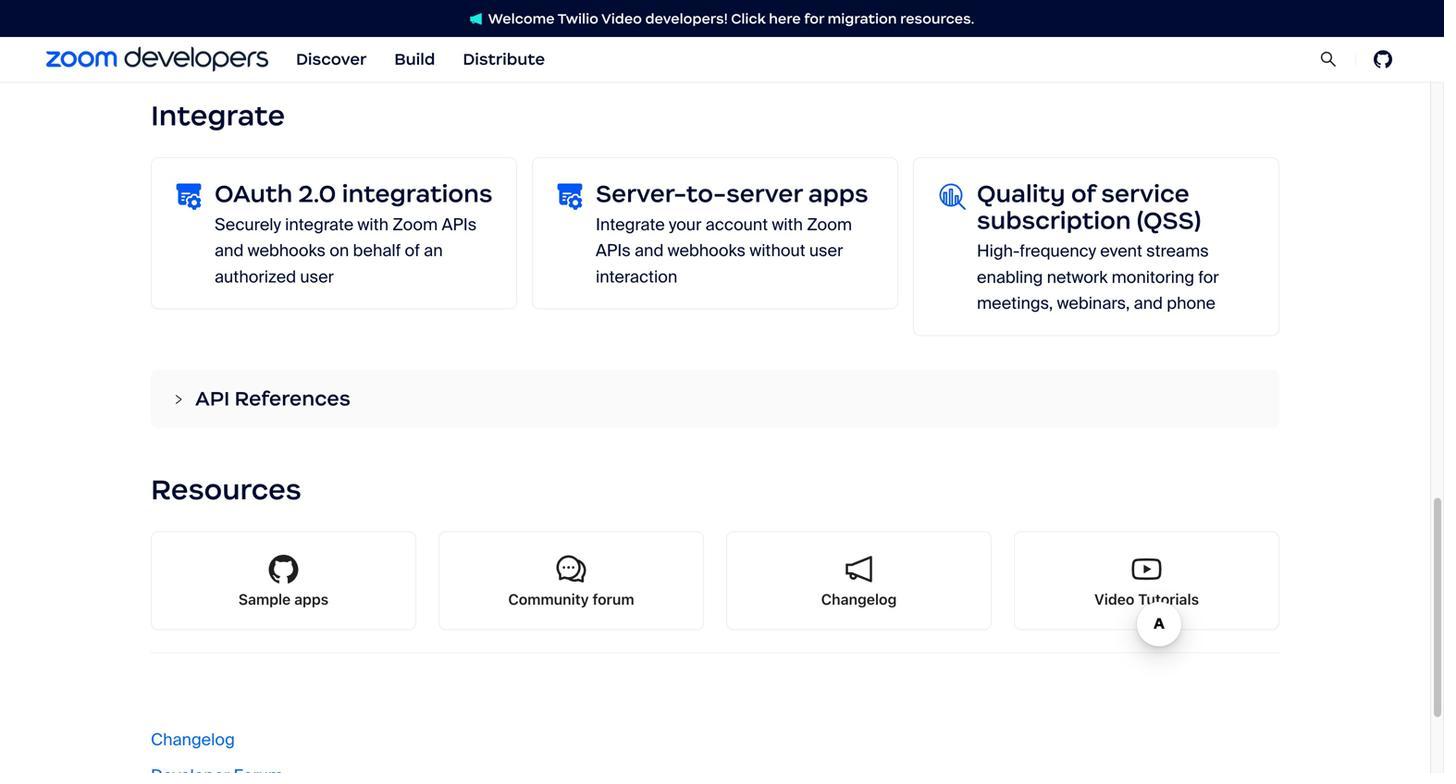 Task type: locate. For each thing, give the bounding box(es) containing it.
zoom inside oauth 2.0 integrations securely integrate with zoom apis and webhooks on behalf of an authorized user
[[393, 214, 438, 235]]

1 horizontal spatial webhooks
[[668, 240, 746, 262]]

0 horizontal spatial notification image
[[470, 13, 488, 26]]

apps right server
[[809, 179, 869, 209]]

and up "interaction" at the left top of page
[[635, 240, 664, 262]]

apis inside server-to-server apps integrate your account with zoom apis and webhooks without user interaction
[[596, 240, 631, 262]]

apis up "interaction" at the left top of page
[[596, 240, 631, 262]]

integrations
[[342, 179, 493, 209]]

video right twilio at the top of page
[[602, 10, 642, 27]]

2 horizontal spatial and
[[1134, 293, 1164, 314]]

1 horizontal spatial for
[[1199, 267, 1220, 288]]

webhooks down the your
[[668, 240, 746, 262]]

0 horizontal spatial integrate
[[151, 98, 285, 133]]

for up phone at right top
[[1199, 267, 1220, 288]]

integrate down zoom developer logo
[[151, 98, 285, 133]]

with up behalf
[[358, 214, 389, 235]]

integrate down server-
[[596, 214, 665, 235]]

oauth 2.0 integrations securely integrate with zoom apis and webhooks on behalf of an authorized user
[[215, 179, 493, 288]]

0 horizontal spatial notification image
[[470, 13, 483, 26]]

1 vertical spatial apps
[[295, 591, 329, 609]]

0 horizontal spatial user
[[300, 266, 334, 288]]

1 vertical spatial changelog link
[[151, 730, 235, 751]]

github image
[[1375, 50, 1393, 68]]

0 horizontal spatial video
[[602, 10, 642, 27]]

sample apps
[[239, 591, 329, 609]]

securely
[[215, 214, 281, 235]]

user down on
[[300, 266, 334, 288]]

here
[[769, 10, 801, 27]]

1 vertical spatial user
[[300, 266, 334, 288]]

and down monitoring
[[1134, 293, 1164, 314]]

1 vertical spatial for
[[1199, 267, 1220, 288]]

webhooks up authorized
[[248, 240, 326, 262]]

for right here
[[805, 10, 825, 27]]

1 webhooks from the left
[[248, 240, 326, 262]]

without
[[750, 240, 806, 262]]

changelog link
[[727, 532, 992, 631], [151, 730, 235, 751]]

comment image
[[557, 555, 586, 585], [557, 555, 586, 585]]

api
[[195, 386, 230, 411]]

of
[[1072, 179, 1096, 209], [405, 240, 420, 262]]

community forum
[[509, 591, 635, 609]]

(qss)
[[1137, 205, 1202, 235]]

video down youtube icon
[[1095, 591, 1135, 609]]

1 vertical spatial apis
[[596, 240, 631, 262]]

1 vertical spatial of
[[405, 240, 420, 262]]

0 horizontal spatial webhooks
[[248, 240, 326, 262]]

user
[[810, 240, 844, 262], [300, 266, 334, 288]]

zoom
[[393, 214, 438, 235], [807, 214, 853, 235]]

0 horizontal spatial changelog
[[151, 730, 235, 751]]

with
[[358, 214, 389, 235], [772, 214, 803, 235]]

1 horizontal spatial zoom
[[807, 214, 853, 235]]

of inside oauth 2.0 integrations securely integrate with zoom apis and webhooks on behalf of an authorized user
[[405, 240, 420, 262]]

video
[[602, 10, 642, 27], [1095, 591, 1135, 609]]

1 horizontal spatial integrate
[[596, 214, 665, 235]]

0 vertical spatial apps
[[809, 179, 869, 209]]

api references button
[[151, 370, 1280, 428]]

1 vertical spatial changelog
[[151, 730, 235, 751]]

integrate
[[285, 214, 354, 235]]

1 vertical spatial video
[[1095, 591, 1135, 609]]

notification image
[[470, 13, 488, 26], [845, 555, 874, 585]]

1 zoom from the left
[[393, 214, 438, 235]]

0 vertical spatial for
[[805, 10, 825, 27]]

oauth
[[215, 179, 293, 209]]

apps
[[809, 179, 869, 209], [295, 591, 329, 609]]

0 horizontal spatial apis
[[442, 214, 477, 235]]

0 vertical spatial changelog
[[822, 591, 897, 609]]

1 horizontal spatial user
[[810, 240, 844, 262]]

service
[[1102, 179, 1190, 209]]

2 with from the left
[[772, 214, 803, 235]]

0 vertical spatial of
[[1072, 179, 1096, 209]]

0 horizontal spatial for
[[805, 10, 825, 27]]

0 vertical spatial user
[[810, 240, 844, 262]]

0 horizontal spatial apps
[[295, 591, 329, 609]]

0 vertical spatial apis
[[442, 214, 477, 235]]

0 horizontal spatial and
[[215, 240, 244, 262]]

welcome twilio video developers! click here for migration resources.
[[488, 10, 975, 27]]

1 horizontal spatial apps
[[809, 179, 869, 209]]

zoom inside server-to-server apps integrate your account with zoom apis and webhooks without user interaction
[[807, 214, 853, 235]]

authorized
[[215, 266, 296, 288]]

of left the service
[[1072, 179, 1096, 209]]

and down securely
[[215, 240, 244, 262]]

for
[[805, 10, 825, 27], [1199, 267, 1220, 288]]

click
[[731, 10, 766, 27]]

webhooks inside server-to-server apps integrate your account with zoom apis and webhooks without user interaction
[[668, 240, 746, 262]]

video tutorials
[[1095, 591, 1200, 609]]

high-
[[977, 241, 1020, 262]]

of inside quality of service subscription (qss) high-frequency event streams enabling network monitoring for meetings, webinars, and phone
[[1072, 179, 1096, 209]]

notification image
[[470, 13, 483, 26], [845, 555, 874, 585]]

of left an
[[405, 240, 420, 262]]

references
[[235, 386, 351, 411]]

apps right sample
[[295, 591, 329, 609]]

notification image inside changelog "link"
[[845, 555, 874, 585]]

changelog
[[822, 591, 897, 609], [151, 730, 235, 751]]

behalf
[[353, 240, 401, 262]]

server-
[[596, 179, 687, 209]]

interaction
[[596, 266, 678, 288]]

1 horizontal spatial notification image
[[845, 555, 874, 585]]

0 horizontal spatial zoom
[[393, 214, 438, 235]]

0 vertical spatial integrate
[[151, 98, 285, 133]]

1 vertical spatial notification image
[[845, 555, 874, 585]]

0 horizontal spatial with
[[358, 214, 389, 235]]

webhooks
[[248, 240, 326, 262], [668, 240, 746, 262]]

notification image inside the 'welcome twilio video developers! click here for migration resources.' link
[[470, 13, 488, 26]]

your
[[669, 214, 702, 235]]

0 horizontal spatial of
[[405, 240, 420, 262]]

github image
[[1375, 50, 1393, 68], [269, 555, 299, 585], [269, 555, 299, 585]]

1 horizontal spatial and
[[635, 240, 664, 262]]

1 horizontal spatial apis
[[596, 240, 631, 262]]

0 vertical spatial video
[[602, 10, 642, 27]]

resources.
[[901, 10, 975, 27]]

1 horizontal spatial video
[[1095, 591, 1135, 609]]

1 horizontal spatial with
[[772, 214, 803, 235]]

integrate
[[151, 98, 285, 133], [596, 214, 665, 235]]

with up the without
[[772, 214, 803, 235]]

apis up an
[[442, 214, 477, 235]]

1 with from the left
[[358, 214, 389, 235]]

and
[[215, 240, 244, 262], [635, 240, 664, 262], [1134, 293, 1164, 314]]

0 horizontal spatial changelog link
[[151, 730, 235, 751]]

2 zoom from the left
[[807, 214, 853, 235]]

1 horizontal spatial notification image
[[845, 555, 874, 585]]

0 vertical spatial changelog link
[[727, 532, 992, 631]]

apis
[[442, 214, 477, 235], [596, 240, 631, 262]]

on
[[330, 240, 349, 262]]

monitoring
[[1112, 267, 1195, 288]]

right image
[[173, 387, 184, 405]]

0 vertical spatial notification image
[[470, 13, 488, 26]]

2 webhooks from the left
[[668, 240, 746, 262]]

1 horizontal spatial of
[[1072, 179, 1096, 209]]

1 vertical spatial notification image
[[845, 555, 874, 585]]

user right the without
[[810, 240, 844, 262]]

with inside server-to-server apps integrate your account with zoom apis and webhooks without user interaction
[[772, 214, 803, 235]]

0 vertical spatial notification image
[[470, 13, 483, 26]]

1 vertical spatial integrate
[[596, 214, 665, 235]]

welcome
[[488, 10, 555, 27]]



Task type: describe. For each thing, give the bounding box(es) containing it.
migration
[[828, 10, 897, 27]]

server
[[727, 179, 803, 209]]

apps inside server-to-server apps integrate your account with zoom apis and webhooks without user interaction
[[809, 179, 869, 209]]

to-
[[687, 179, 727, 209]]

user inside server-to-server apps integrate your account with zoom apis and webhooks without user interaction
[[810, 240, 844, 262]]

and inside server-to-server apps integrate your account with zoom apis and webhooks without user interaction
[[635, 240, 664, 262]]

account
[[706, 214, 768, 235]]

notification image inside the 'welcome twilio video developers! click here for migration resources.' link
[[470, 13, 483, 26]]

community
[[509, 591, 589, 609]]

with inside oauth 2.0 integrations securely integrate with zoom apis and webhooks on behalf of an authorized user
[[358, 214, 389, 235]]

youtube image
[[1133, 555, 1162, 585]]

event
[[1101, 241, 1143, 262]]

welcome twilio video developers! click here for migration resources. link
[[451, 9, 994, 28]]

phone
[[1167, 293, 1216, 314]]

community forum link
[[439, 532, 704, 631]]

apps inside 'link'
[[295, 591, 329, 609]]

api references
[[195, 386, 351, 411]]

and inside quality of service subscription (qss) high-frequency event streams enabling network monitoring for meetings, webinars, and phone
[[1134, 293, 1164, 314]]

zoom developer logo image
[[46, 47, 268, 72]]

right image
[[173, 394, 184, 405]]

and inside oauth 2.0 integrations securely integrate with zoom apis and webhooks on behalf of an authorized user
[[215, 240, 244, 262]]

search image
[[1321, 51, 1338, 68]]

youtube image
[[1133, 555, 1162, 585]]

apis inside oauth 2.0 integrations securely integrate with zoom apis and webhooks on behalf of an authorized user
[[442, 214, 477, 235]]

notification image for the 'welcome twilio video developers! click here for migration resources.' link on the top
[[470, 13, 488, 26]]

sample
[[239, 591, 291, 609]]

quality of service subscription (qss) high-frequency event streams enabling network monitoring for meetings, webinars, and phone
[[977, 179, 1220, 314]]

integrate inside server-to-server apps integrate your account with zoom apis and webhooks without user interaction
[[596, 214, 665, 235]]

streams
[[1147, 241, 1210, 262]]

enabling
[[977, 267, 1044, 288]]

search image
[[1321, 51, 1338, 68]]

1 horizontal spatial changelog link
[[727, 532, 992, 631]]

an
[[424, 240, 443, 262]]

notification image for notification icon inside changelog "link"
[[845, 555, 874, 585]]

server-to-server apps integrate your account with zoom apis and webhooks without user interaction
[[596, 179, 869, 288]]

2.0
[[298, 179, 336, 209]]

sample apps link
[[151, 532, 417, 631]]

twilio
[[558, 10, 599, 27]]

developers!
[[646, 10, 728, 27]]

resources
[[151, 472, 302, 508]]

meetings,
[[977, 293, 1054, 314]]

1 horizontal spatial changelog
[[822, 591, 897, 609]]

user inside oauth 2.0 integrations securely integrate with zoom apis and webhooks on behalf of an authorized user
[[300, 266, 334, 288]]

webhooks inside oauth 2.0 integrations securely integrate with zoom apis and webhooks on behalf of an authorized user
[[248, 240, 326, 262]]

forum
[[593, 591, 635, 609]]

video tutorials link
[[1015, 532, 1280, 631]]

network
[[1047, 267, 1108, 288]]

quality
[[977, 179, 1066, 209]]

frequency
[[1020, 241, 1097, 262]]

for inside quality of service subscription (qss) high-frequency event streams enabling network monitoring for meetings, webinars, and phone
[[1199, 267, 1220, 288]]

webinars,
[[1058, 293, 1131, 314]]

notification image inside changelog "link"
[[845, 555, 874, 585]]

subscription
[[977, 205, 1132, 235]]

tutorials
[[1139, 591, 1200, 609]]



Task type: vqa. For each thing, say whether or not it's contained in the screenshot.
the down icon
no



